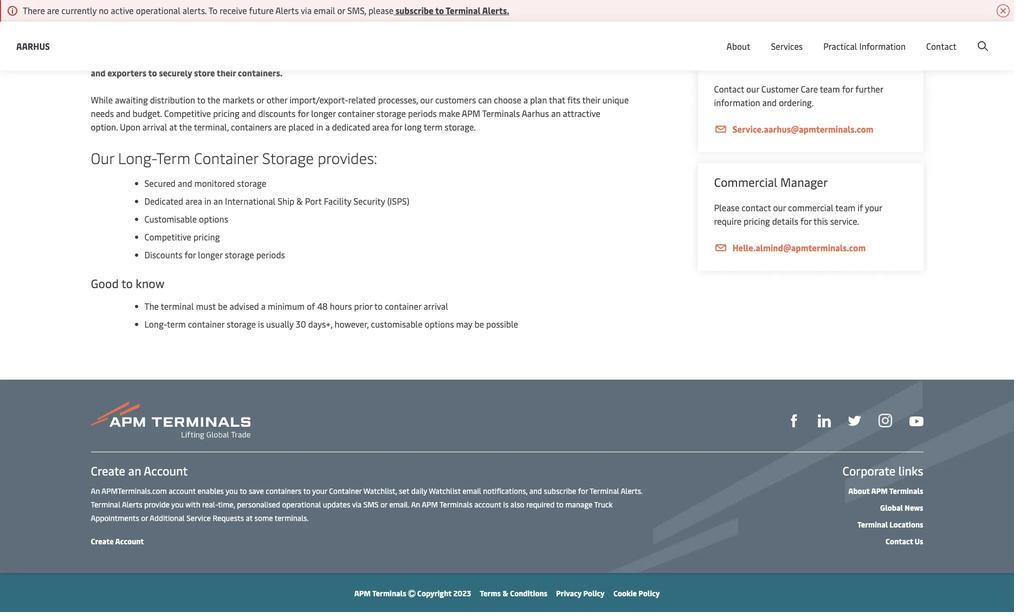 Task type: describe. For each thing, give the bounding box(es) containing it.
apm inside long-term container storage offered by apm terminals aarhus is a cost-competitive, highly reliable and customisable way for importers and exporters to securely store their containers.
[[252, 53, 271, 65]]

1 horizontal spatial term
[[156, 148, 190, 168]]

1 horizontal spatial an
[[411, 500, 421, 510]]

commercial manager
[[715, 174, 829, 190]]

prior
[[354, 301, 373, 312]]

customers
[[436, 94, 476, 106]]

about apm terminals
[[849, 487, 924, 497]]

placed
[[289, 121, 314, 133]]

monitored
[[194, 177, 235, 189]]

helle.almind@apmterminals.com link
[[715, 241, 908, 255]]

required
[[527, 500, 555, 510]]

watchlist,
[[364, 487, 397, 497]]

to up highly
[[436, 4, 444, 16]]

terminal up "truck"
[[590, 487, 620, 497]]

watchlist
[[429, 487, 461, 497]]

details
[[773, 215, 799, 227]]

active
[[111, 4, 134, 16]]

for inside the please contact our commercial team if your require pricing details for this service.
[[801, 215, 812, 227]]

alerts. inside the an apmterminals.com account enables you to save containers to your container watchlist, set daily watchlist email notifications, and subscribe for terminal alerts. terminal alerts provide you with real-time, personalised operational updates via sms or email. an apm terminals account is also required to manage truck appointments or additional service requests at some terminals.
[[621, 487, 643, 497]]

our
[[91, 148, 114, 168]]

practical information button
[[824, 22, 906, 71]]

1 vertical spatial storage
[[262, 148, 314, 168]]

store
[[194, 67, 215, 79]]

terminal,
[[194, 121, 229, 133]]

while awaiting distribution to the markets or other import/export-related processes, our customers can choose a plan that fits their unique needs and budget. competitive pricing and discounts for longer container storage periods make apm terminals aarhus an attractive option. upon arrival at the terminal, containers are placed in a dedicated area for long term storage.
[[91, 94, 629, 133]]

policy for cookie policy
[[639, 589, 660, 599]]

may
[[456, 318, 473, 330]]

1 horizontal spatial alerts
[[276, 4, 299, 16]]

and inside contact our customer care team for further information and ordering.
[[763, 97, 777, 108]]

a inside long-term container storage offered by apm terminals aarhus is a cost-competitive, highly reliable and customisable way for importers and exporters to securely store their containers.
[[352, 53, 356, 65]]

long- for long-term container storage offered by apm terminals aarhus is a cost-competitive, highly reliable and customisable way for importers and exporters to securely store their containers.
[[91, 53, 113, 65]]

secured
[[145, 177, 176, 189]]

0 vertical spatial account
[[169, 487, 196, 497]]

1 vertical spatial long-
[[118, 148, 156, 168]]

create for create account
[[91, 537, 114, 547]]

long- for long-term container storage is usually 30 days+, however, customisable options may be possible
[[145, 318, 167, 330]]

offered
[[209, 53, 239, 65]]

0 vertical spatial the
[[208, 94, 221, 106]]

port
[[305, 195, 322, 207]]

to inside while awaiting distribution to the markets or other import/export-related processes, our customers can choose a plan that fits their unique needs and budget. competitive pricing and discounts for longer container storage periods make apm terminals aarhus an attractive option. upon arrival at the terminal, containers are placed in a dedicated area for long term storage.
[[197, 94, 206, 106]]

unique
[[603, 94, 629, 106]]

corporate links
[[843, 463, 924, 480]]

1 vertical spatial container
[[194, 148, 259, 168]]

for down competitive pricing
[[185, 249, 196, 261]]

0 horizontal spatial longer
[[198, 249, 223, 261]]

to left manage
[[557, 500, 564, 510]]

apm down "corporate links"
[[872, 487, 889, 497]]

manage
[[566, 500, 593, 510]]

and down the markets
[[242, 107, 256, 119]]

0 horizontal spatial via
[[301, 4, 312, 16]]

in inside while awaiting distribution to the markets or other import/export-related processes, our customers can choose a plan that fits their unique needs and budget. competitive pricing and discounts for longer container storage periods make apm terminals aarhus an attractive option. upon arrival at the terminal, containers are placed in a dedicated area for long term storage.
[[316, 121, 323, 133]]

an apmterminals.com account enables you to save containers to your container watchlist, set daily watchlist email notifications, and subscribe for terminal alerts. terminal alerts provide you with real-time, personalised operational updates via sms or email. an apm terminals account is also required to manage truck appointments or additional service requests at some terminals.
[[91, 487, 643, 524]]

choose
[[494, 94, 522, 106]]

area inside while awaiting distribution to the markets or other import/export-related processes, our customers can choose a plan that fits their unique needs and budget. competitive pricing and discounts for longer container storage periods make apm terminals aarhus an attractive option. upon arrival at the terminal, containers are placed in a dedicated area for long term storage.
[[373, 121, 389, 133]]

provide
[[144, 500, 170, 510]]

further
[[856, 83, 884, 95]]

terminal up reliable
[[446, 4, 481, 16]]

this
[[814, 215, 829, 227]]

terminal locations link
[[858, 520, 924, 531]]

operational inside the an apmterminals.com account enables you to save containers to your container watchlist, set daily watchlist email notifications, and subscribe for terminal alerts. terminal alerts provide you with real-time, personalised operational updates via sms or email. an apm terminals account is also required to manage truck appointments or additional service requests at some terminals.
[[282, 500, 321, 510]]

receive
[[220, 4, 247, 16]]

global news link
[[881, 503, 924, 514]]

markets
[[223, 94, 255, 106]]

provides:
[[318, 148, 378, 168]]

2 vertical spatial account
[[115, 537, 144, 547]]

corporate
[[843, 463, 896, 480]]

you tube link
[[910, 414, 924, 428]]

cost-
[[358, 53, 379, 65]]

global menu
[[806, 32, 855, 44]]

of
[[307, 301, 315, 312]]

via inside the an apmterminals.com account enables you to save containers to your container watchlist, set daily watchlist email notifications, and subscribe for terminal alerts. terminal alerts provide you with real-time, personalised operational updates via sms or email. an apm terminals account is also required to manage truck appointments or additional service requests at some terminals.
[[352, 500, 362, 510]]

customer care
[[715, 55, 793, 72]]

an inside while awaiting distribution to the markets or other import/export-related processes, our customers can choose a plan that fits their unique needs and budget. competitive pricing and discounts for longer container storage periods make apm terminals aarhus an attractive option. upon arrival at the terminal, containers are placed in a dedicated area for long term storage.
[[552, 107, 561, 119]]

must
[[196, 301, 216, 312]]

by
[[241, 53, 251, 65]]

alerts.
[[183, 4, 207, 16]]

if
[[858, 202, 864, 214]]

service.aarhus@apmterminals.com
[[733, 123, 874, 135]]

1 vertical spatial container
[[385, 301, 422, 312]]

highly
[[431, 53, 456, 65]]

0 vertical spatial alerts.
[[483, 4, 510, 16]]

1 vertical spatial area
[[186, 195, 202, 207]]

the terminal must be advised a minimum of 48 hours prior to container arrival
[[145, 301, 449, 312]]

container inside while awaiting distribution to the markets or other import/export-related processes, our customers can choose a plan that fits their unique needs and budget. competitive pricing and discounts for longer container storage periods make apm terminals aarhus an attractive option. upon arrival at the terminal, containers are placed in a dedicated area for long term storage.
[[338, 107, 375, 119]]

0 horizontal spatial in
[[205, 195, 212, 207]]

our inside the please contact our commercial team if your require pricing details for this service.
[[774, 202, 787, 214]]

0 horizontal spatial the
[[179, 121, 192, 133]]

notifications,
[[483, 487, 528, 497]]

subscribe inside the an apmterminals.com account enables you to save containers to your container watchlist, set daily watchlist email notifications, and subscribe for terminal alerts. terminal alerts provide you with real-time, personalised operational updates via sms or email. an apm terminals account is also required to manage truck appointments or additional service requests at some terminals.
[[544, 487, 577, 497]]

to left save
[[240, 487, 247, 497]]

/
[[930, 32, 933, 44]]

email.
[[390, 500, 410, 510]]

1 vertical spatial periods
[[256, 249, 285, 261]]

term inside long-term container storage offered by apm terminals aarhus is a cost-competitive, highly reliable and customisable way for importers and exporters to securely store their containers.
[[113, 53, 133, 65]]

to
[[209, 4, 218, 16]]

there are currently no active operational alerts. to receive future alerts via email or sms, please subscribe to terminal alerts.
[[23, 4, 510, 16]]

aarhus link
[[16, 39, 50, 53]]

dedicated
[[332, 121, 370, 133]]

terminal locations
[[858, 520, 924, 531]]

0 vertical spatial options
[[199, 213, 228, 225]]

1 vertical spatial an
[[214, 195, 223, 207]]

privacy policy link
[[557, 589, 605, 599]]

0 vertical spatial email
[[314, 4, 335, 16]]

updates
[[323, 500, 351, 510]]

a left plan
[[524, 94, 528, 106]]

competitive pricing
[[145, 231, 220, 243]]

instagram image
[[879, 415, 893, 428]]

0 vertical spatial account
[[962, 32, 994, 44]]

additional
[[150, 514, 185, 524]]

instagram link
[[879, 414, 893, 428]]

for inside long-term container storage offered by apm terminals aarhus is a cost-competitive, highly reliable and customisable way for importers and exporters to securely store their containers.
[[579, 53, 591, 65]]

are inside while awaiting distribution to the markets or other import/export-related processes, our customers can choose a plan that fits their unique needs and budget. competitive pricing and discounts for longer container storage periods make apm terminals aarhus an attractive option. upon arrival at the terminal, containers are placed in a dedicated area for long term storage.
[[274, 121, 287, 133]]

0 horizontal spatial term
[[167, 318, 186, 330]]

sms,
[[348, 4, 367, 16]]

appointments
[[91, 514, 139, 524]]

contact us
[[886, 537, 924, 547]]

0 horizontal spatial care
[[769, 55, 793, 72]]

close alert image
[[998, 4, 1011, 17]]

1 vertical spatial arrival
[[424, 301, 449, 312]]

storage for longer
[[225, 249, 254, 261]]

arrival inside while awaiting distribution to the markets or other import/export-related processes, our customers can choose a plan that fits their unique needs and budget. competitive pricing and discounts for longer container storage periods make apm terminals aarhus an attractive option. upon arrival at the terminal, containers are placed in a dedicated area for long term storage.
[[143, 121, 167, 133]]

care inside contact our customer care team for further information and ordering.
[[801, 83, 819, 95]]

for up 'placed'
[[298, 107, 309, 119]]

0 vertical spatial are
[[47, 4, 59, 16]]

privacy
[[557, 589, 582, 599]]

distribution
[[150, 94, 195, 106]]

0 horizontal spatial an
[[128, 463, 141, 480]]

terminal up appointments
[[91, 500, 120, 510]]

currently
[[61, 4, 97, 16]]

and right reliable
[[490, 53, 505, 65]]

terminals inside while awaiting distribution to the markets or other import/export-related processes, our customers can choose a plan that fits their unique needs and budget. competitive pricing and discounts for longer container storage periods make apm terminals aarhus an attractive option. upon arrival at the terminal, containers are placed in a dedicated area for long term storage.
[[483, 107, 520, 119]]

apmt footer logo image
[[91, 402, 250, 440]]

real-
[[202, 500, 218, 510]]

customisable inside long-term container storage offered by apm terminals aarhus is a cost-competitive, highly reliable and customisable way for importers and exporters to securely store their containers.
[[507, 53, 560, 65]]

0 horizontal spatial subscribe
[[396, 4, 434, 16]]

and up the 'while'
[[91, 67, 106, 79]]

your inside the please contact our commercial team if your require pricing details for this service.
[[866, 202, 883, 214]]

advised
[[230, 301, 259, 312]]

terminal down global news link
[[858, 520, 889, 531]]

create inside login / create account link
[[935, 32, 960, 44]]

aarhus inside long-term container storage offered by apm terminals aarhus is a cost-competitive, highly reliable and customisable way for importers and exporters to securely store their containers.
[[313, 53, 342, 65]]

practical
[[824, 40, 858, 52]]

information
[[715, 97, 761, 108]]

copyright
[[418, 589, 452, 599]]

containers inside while awaiting distribution to the markets or other import/export-related processes, our customers can choose a plan that fits their unique needs and budget. competitive pricing and discounts for longer container storage periods make apm terminals aarhus an attractive option. upon arrival at the terminal, containers are placed in a dedicated area for long term storage.
[[231, 121, 272, 133]]

email inside the an apmterminals.com account enables you to save containers to your container watchlist, set daily watchlist email notifications, and subscribe for terminal alerts. terminal alerts provide you with real-time, personalised operational updates via sms or email. an apm terminals account is also required to manage truck appointments or additional service requests at some terminals.
[[463, 487, 482, 497]]

1 vertical spatial you
[[171, 500, 184, 510]]

or left sms,
[[338, 4, 345, 16]]

to right good
[[121, 276, 133, 292]]

1 vertical spatial account
[[475, 500, 502, 510]]

terms & conditions link
[[480, 589, 548, 599]]

team for customer care
[[821, 83, 841, 95]]

1 vertical spatial account
[[144, 463, 188, 480]]

a left the dedicated
[[326, 121, 330, 133]]

option. upon
[[91, 121, 140, 133]]

1 vertical spatial competitive
[[145, 231, 191, 243]]

about for about apm terminals
[[849, 487, 871, 497]]

youtube image
[[910, 417, 924, 427]]

create for create an account
[[91, 463, 125, 480]]

to up terminals.
[[303, 487, 311, 497]]

contact for contact
[[927, 40, 957, 52]]

1 vertical spatial is
[[258, 318, 264, 330]]

while
[[91, 94, 113, 106]]

to right prior at the left of the page
[[375, 301, 383, 312]]

storage.
[[445, 121, 476, 133]]

about button
[[727, 22, 751, 71]]

0 vertical spatial operational
[[136, 4, 181, 16]]

way
[[562, 53, 577, 65]]

aarhus inside while awaiting distribution to the markets or other import/export-related processes, our customers can choose a plan that fits their unique needs and budget. competitive pricing and discounts for longer container storage periods make apm terminals aarhus an attractive option. upon arrival at the terminal, containers are placed in a dedicated area for long term storage.
[[522, 107, 550, 119]]

long-term container storage is usually 30 days+, however, customisable options may be possible
[[145, 318, 519, 330]]



Task type: vqa. For each thing, say whether or not it's contained in the screenshot.
2017,
no



Task type: locate. For each thing, give the bounding box(es) containing it.
an up apmterminals.com
[[128, 463, 141, 480]]

a right advised
[[261, 301, 266, 312]]

login / create account
[[907, 32, 994, 44]]

can
[[479, 94, 492, 106]]

policy for privacy policy
[[584, 589, 605, 599]]

an down that
[[552, 107, 561, 119]]

login
[[907, 32, 928, 44]]

switch
[[710, 31, 735, 43]]

0 vertical spatial long-
[[91, 53, 113, 65]]

customer inside contact our customer care team for further information and ordering.
[[762, 83, 799, 95]]

storage for monitored
[[237, 177, 267, 189]]

team inside contact our customer care team for further information and ordering.
[[821, 83, 841, 95]]

email left sms,
[[314, 4, 335, 16]]

terminals down "choose" at the top
[[483, 107, 520, 119]]

email right watchlist
[[463, 487, 482, 497]]

2 vertical spatial aarhus
[[522, 107, 550, 119]]

customer down switch location
[[715, 55, 766, 72]]

2 vertical spatial container
[[329, 487, 362, 497]]

about for about
[[727, 40, 751, 52]]

container inside long-term container storage offered by apm terminals aarhus is a cost-competitive, highly reliable and customisable way for importers and exporters to securely store their containers.
[[135, 53, 174, 65]]

0 horizontal spatial options
[[199, 213, 228, 225]]

is left cost- in the top left of the page
[[344, 53, 350, 65]]

1 vertical spatial an
[[411, 500, 421, 510]]

and up required
[[530, 487, 542, 497]]

pricing
[[213, 107, 240, 119], [744, 215, 771, 227], [194, 231, 220, 243]]

commercial
[[715, 174, 778, 190]]

0 horizontal spatial your
[[312, 487, 327, 497]]

& right terms
[[503, 589, 509, 599]]

customisable
[[145, 213, 197, 225]]

periods inside while awaiting distribution to the markets or other import/export-related processes, our customers can choose a plan that fits their unique needs and budget. competitive pricing and discounts for longer container storage periods make apm terminals aarhus an attractive option. upon arrival at the terminal, containers are placed in a dedicated area for long term storage.
[[408, 107, 437, 119]]

long- down the
[[145, 318, 167, 330]]

storage down advised
[[227, 318, 256, 330]]

1 horizontal spatial alerts.
[[621, 487, 643, 497]]

good to know
[[91, 276, 165, 292]]

terminals inside the an apmterminals.com account enables you to save containers to your container watchlist, set daily watchlist email notifications, and subscribe for terminal alerts. terminal alerts provide you with real-time, personalised operational updates via sms or email. an apm terminals account is also required to manage truck appointments or additional service requests at some terminals.
[[440, 500, 473, 510]]

to inside long-term container storage offered by apm terminals aarhus is a cost-competitive, highly reliable and customisable way for importers and exporters to securely store their containers.
[[148, 67, 157, 79]]

0 vertical spatial an
[[91, 487, 100, 497]]

1 horizontal spatial customisable
[[507, 53, 560, 65]]

pricing inside while awaiting distribution to the markets or other import/export-related processes, our customers can choose a plan that fits their unique needs and budget. competitive pricing and discounts for longer container storage periods make apm terminals aarhus an attractive option. upon arrival at the terminal, containers are placed in a dedicated area for long term storage.
[[213, 107, 240, 119]]

1 vertical spatial create
[[91, 463, 125, 480]]

storage up the store
[[176, 53, 207, 65]]

about apm terminals link
[[849, 487, 924, 497]]

0 vertical spatial an
[[552, 107, 561, 119]]

operational up terminals.
[[282, 500, 321, 510]]

create an account
[[91, 463, 188, 480]]

containers
[[231, 121, 272, 133], [266, 487, 302, 497]]

1 horizontal spatial their
[[583, 94, 601, 106]]

container up the dedicated
[[338, 107, 375, 119]]

0 vertical spatial you
[[226, 487, 238, 497]]

1 vertical spatial are
[[274, 121, 287, 133]]

1 horizontal spatial storage
[[262, 148, 314, 168]]

storage
[[377, 107, 406, 119], [237, 177, 267, 189], [225, 249, 254, 261], [227, 318, 256, 330]]

0 horizontal spatial &
[[297, 195, 303, 207]]

team for commercial manager
[[836, 202, 856, 214]]

1 vertical spatial via
[[352, 500, 362, 510]]

are right there
[[47, 4, 59, 16]]

is left the also
[[504, 500, 509, 510]]

apm
[[252, 53, 271, 65], [462, 107, 481, 119], [872, 487, 889, 497], [422, 500, 438, 510], [355, 589, 371, 599]]

1 vertical spatial customisable
[[371, 318, 423, 330]]

0 vertical spatial customisable
[[507, 53, 560, 65]]

and right secured
[[178, 177, 192, 189]]

you left 'with'
[[171, 500, 184, 510]]

in
[[316, 121, 323, 133], [205, 195, 212, 207]]

aarhus
[[16, 40, 50, 52], [313, 53, 342, 65], [522, 107, 550, 119]]

1 vertical spatial customer
[[762, 83, 799, 95]]

an up appointments
[[91, 487, 100, 497]]

our
[[747, 83, 760, 95], [421, 94, 433, 106], [774, 202, 787, 214]]

global for global menu
[[806, 32, 831, 44]]

or right sms
[[381, 500, 388, 510]]

apm up containers.
[[252, 53, 271, 65]]

at inside the an apmterminals.com account enables you to save containers to your container watchlist, set daily watchlist email notifications, and subscribe for terminal alerts. terminal alerts provide you with real-time, personalised operational updates via sms or email. an apm terminals account is also required to manage truck appointments or additional service requests at some terminals.
[[246, 514, 253, 524]]

0 vertical spatial aarhus
[[16, 40, 50, 52]]

alerts right future
[[276, 4, 299, 16]]

account down notifications,
[[475, 500, 502, 510]]

linkedin__x28_alt_x29__3_ link
[[818, 414, 831, 428]]

apm up storage.
[[462, 107, 481, 119]]

competitive inside while awaiting distribution to the markets or other import/export-related processes, our customers can choose a plan that fits their unique needs and budget. competitive pricing and discounts for longer container storage periods make apm terminals aarhus an attractive option. upon arrival at the terminal, containers are placed in a dedicated area for long term storage.
[[164, 107, 211, 119]]

0 horizontal spatial be
[[218, 301, 228, 312]]

area right the dedicated
[[373, 121, 389, 133]]

competitive down distribution
[[164, 107, 211, 119]]

1 horizontal spatial &
[[503, 589, 509, 599]]

and inside the an apmterminals.com account enables you to save containers to your container watchlist, set daily watchlist email notifications, and subscribe for terminal alerts. terminal alerts provide you with real-time, personalised operational updates via sms or email. an apm terminals account is also required to manage truck appointments or additional service requests at some terminals.
[[530, 487, 542, 497]]

in right 'placed'
[[316, 121, 323, 133]]

for inside the an apmterminals.com account enables you to save containers to your container watchlist, set daily watchlist email notifications, and subscribe for terminal alerts. terminal alerts provide you with real-time, personalised operational updates via sms or email. an apm terminals account is also required to manage truck appointments or additional service requests at some terminals.
[[579, 487, 588, 497]]

contact inside contact our customer care team for further information and ordering.
[[715, 83, 745, 95]]

2 vertical spatial pricing
[[194, 231, 220, 243]]

care up 'ordering.'
[[801, 83, 819, 95]]

alerts
[[276, 4, 299, 16], [122, 500, 143, 510]]

or inside while awaiting distribution to the markets or other import/export-related processes, our customers can choose a plan that fits their unique needs and budget. competitive pricing and discounts for longer container storage periods make apm terminals aarhus an attractive option. upon arrival at the terminal, containers are placed in a dedicated area for long term storage.
[[257, 94, 265, 106]]

1 vertical spatial the
[[179, 121, 192, 133]]

0 vertical spatial at
[[169, 121, 177, 133]]

2 policy from the left
[[639, 589, 660, 599]]

there
[[23, 4, 45, 16]]

0 horizontal spatial an
[[91, 487, 100, 497]]

terminal
[[161, 301, 194, 312]]

0 horizontal spatial contact
[[715, 83, 745, 95]]

1 horizontal spatial account
[[475, 500, 502, 510]]

for right the way
[[579, 53, 591, 65]]

container up securely
[[135, 53, 174, 65]]

0 horizontal spatial global
[[806, 32, 831, 44]]

terminals up global news link
[[890, 487, 924, 497]]

0 vertical spatial alerts
[[276, 4, 299, 16]]

alerts inside the an apmterminals.com account enables you to save containers to your container watchlist, set daily watchlist email notifications, and subscribe for terminal alerts. terminal alerts provide you with real-time, personalised operational updates via sms or email. an apm terminals account is also required to manage truck appointments or additional service requests at some terminals.
[[122, 500, 143, 510]]

apm inside while awaiting distribution to the markets or other import/export-related processes, our customers can choose a plan that fits their unique needs and budget. competitive pricing and discounts for longer container storage periods make apm terminals aarhus an attractive option. upon arrival at the terminal, containers are placed in a dedicated area for long term storage.
[[462, 107, 481, 119]]

attractive
[[563, 107, 601, 119]]

storage for container
[[227, 318, 256, 330]]

some
[[255, 514, 273, 524]]

customisable down prior at the left of the page
[[371, 318, 423, 330]]

policy right cookie at right
[[639, 589, 660, 599]]

1 vertical spatial containers
[[266, 487, 302, 497]]

pricing inside the please contact our commercial team if your require pricing details for this service.
[[744, 215, 771, 227]]

our inside while awaiting distribution to the markets or other import/export-related processes, our customers can choose a plan that fits their unique needs and budget. competitive pricing and discounts for longer container storage periods make apm terminals aarhus an attractive option. upon arrival at the terminal, containers are placed in a dedicated area for long term storage.
[[421, 94, 433, 106]]

policy right privacy
[[584, 589, 605, 599]]

1 vertical spatial your
[[312, 487, 327, 497]]

plan
[[531, 94, 547, 106]]

our up information
[[747, 83, 760, 95]]

0 horizontal spatial are
[[47, 4, 59, 16]]

global up 'terminal locations'
[[881, 503, 904, 514]]

subscribe to terminal alerts. link
[[394, 4, 510, 16]]

storage inside while awaiting distribution to the markets or other import/export-related processes, our customers can choose a plan that fits their unique needs and budget. competitive pricing and discounts for longer container storage periods make apm terminals aarhus an attractive option. upon arrival at the terminal, containers are placed in a dedicated area for long term storage.
[[377, 107, 406, 119]]

container up updates
[[329, 487, 362, 497]]

and up option. upon
[[116, 107, 131, 119]]

are
[[47, 4, 59, 16], [274, 121, 287, 133]]

containers right save
[[266, 487, 302, 497]]

0 vertical spatial periods
[[408, 107, 437, 119]]

create up apmterminals.com
[[91, 463, 125, 480]]

storage inside long-term container storage offered by apm terminals aarhus is a cost-competitive, highly reliable and customisable way for importers and exporters to securely store their containers.
[[176, 53, 207, 65]]

dedicated area in an international ship & port facility security (isps)
[[145, 195, 412, 207]]

a
[[352, 53, 356, 65], [524, 94, 528, 106], [326, 121, 330, 133], [261, 301, 266, 312]]

containers down discounts
[[231, 121, 272, 133]]

service.
[[831, 215, 860, 227]]

container down must
[[188, 318, 225, 330]]

competitive,
[[379, 53, 429, 65]]

0 vertical spatial container
[[338, 107, 375, 119]]

via right future
[[301, 4, 312, 16]]

0 horizontal spatial about
[[727, 40, 751, 52]]

1 horizontal spatial be
[[475, 318, 484, 330]]

operational right active
[[136, 4, 181, 16]]

subscribe up manage
[[544, 487, 577, 497]]

1 horizontal spatial are
[[274, 121, 287, 133]]

create down appointments
[[91, 537, 114, 547]]

0 vertical spatial storage
[[176, 53, 207, 65]]

their down offered in the top left of the page
[[217, 67, 236, 79]]

and
[[490, 53, 505, 65], [91, 67, 106, 79], [763, 97, 777, 108], [116, 107, 131, 119], [242, 107, 256, 119], [178, 177, 192, 189], [530, 487, 542, 497]]

1 vertical spatial options
[[425, 318, 454, 330]]

cookie
[[614, 589, 637, 599]]

aarhus down plan
[[522, 107, 550, 119]]

1 vertical spatial &
[[503, 589, 509, 599]]

your inside the an apmterminals.com account enables you to save containers to your container watchlist, set daily watchlist email notifications, and subscribe for terminal alerts. terminal alerts provide you with real-time, personalised operational updates via sms or email. an apm terminals account is also required to manage truck appointments or additional service requests at some terminals.
[[312, 487, 327, 497]]

term up exporters
[[113, 53, 133, 65]]

containers.
[[238, 67, 282, 79]]

apm inside the an apmterminals.com account enables you to save containers to your container watchlist, set daily watchlist email notifications, and subscribe for terminal alerts. terminal alerts provide you with real-time, personalised operational updates via sms or email. an apm terminals account is also required to manage truck appointments or additional service requests at some terminals.
[[422, 500, 438, 510]]

budget.
[[133, 107, 162, 119]]

you up time,
[[226, 487, 238, 497]]

import/export-
[[290, 94, 349, 106]]

manager
[[781, 174, 829, 190]]

or left other
[[257, 94, 265, 106]]

global inside button
[[806, 32, 831, 44]]

switch location button
[[692, 31, 771, 43]]

please
[[369, 4, 394, 16]]

account up 'with'
[[169, 487, 196, 497]]

customer up 'ordering.'
[[762, 83, 799, 95]]

term inside while awaiting distribution to the markets or other import/export-related processes, our customers can choose a plan that fits their unique needs and budget. competitive pricing and discounts for longer container storage periods make apm terminals aarhus an attractive option. upon arrival at the terminal, containers are placed in a dedicated area for long term storage.
[[424, 121, 443, 133]]

team inside the please contact our commercial team if your require pricing details for this service.
[[836, 202, 856, 214]]

1 horizontal spatial an
[[214, 195, 223, 207]]

0 vertical spatial via
[[301, 4, 312, 16]]

container up monitored
[[194, 148, 259, 168]]

term down terminal
[[167, 318, 186, 330]]

0 horizontal spatial periods
[[256, 249, 285, 261]]

storage down processes, on the top of the page
[[377, 107, 406, 119]]

discounts for longer storage periods
[[145, 249, 285, 261]]

0 vertical spatial team
[[821, 83, 841, 95]]

links
[[899, 463, 924, 480]]

2 horizontal spatial an
[[552, 107, 561, 119]]

team left further
[[821, 83, 841, 95]]

longer
[[311, 107, 336, 119], [198, 249, 223, 261]]

the left 'terminal,'
[[179, 121, 192, 133]]

0 vertical spatial in
[[316, 121, 323, 133]]

our inside contact our customer care team for further information and ordering.
[[747, 83, 760, 95]]

0 vertical spatial arrival
[[143, 121, 167, 133]]

aarhus left cost- in the top left of the page
[[313, 53, 342, 65]]

containers inside the an apmterminals.com account enables you to save containers to your container watchlist, set daily watchlist email notifications, and subscribe for terminal alerts. terminal alerts provide you with real-time, personalised operational updates via sms or email. an apm terminals account is also required to manage truck appointments or additional service requests at some terminals.
[[266, 487, 302, 497]]

area up customisable options
[[186, 195, 202, 207]]

know
[[136, 276, 165, 292]]

1 vertical spatial alerts.
[[621, 487, 643, 497]]

1 horizontal spatial at
[[246, 514, 253, 524]]

however,
[[335, 318, 369, 330]]

1 horizontal spatial container
[[338, 107, 375, 119]]

cookie policy
[[614, 589, 660, 599]]

care down services
[[769, 55, 793, 72]]

1 vertical spatial pricing
[[744, 215, 771, 227]]

1 horizontal spatial options
[[425, 318, 454, 330]]

our long-term container storage provides:
[[91, 148, 378, 168]]

long- up secured
[[118, 148, 156, 168]]

0 vertical spatial pricing
[[213, 107, 240, 119]]

is left 'usually'
[[258, 318, 264, 330]]

0 vertical spatial customer
[[715, 55, 766, 72]]

policy
[[584, 589, 605, 599], [639, 589, 660, 599]]

cookie policy link
[[614, 589, 660, 599]]

2 vertical spatial is
[[504, 500, 509, 510]]

0 vertical spatial your
[[866, 202, 883, 214]]

are down discounts
[[274, 121, 287, 133]]

service
[[187, 514, 211, 524]]

make
[[439, 107, 460, 119]]

terminals inside long-term container storage offered by apm terminals aarhus is a cost-competitive, highly reliable and customisable way for importers and exporters to securely store their containers.
[[273, 53, 312, 65]]

ordering.
[[780, 97, 814, 108]]

contact us link
[[886, 537, 924, 547]]

1 vertical spatial email
[[463, 487, 482, 497]]

exporters
[[108, 67, 147, 79]]

0 vertical spatial their
[[217, 67, 236, 79]]

0 horizontal spatial is
[[258, 318, 264, 330]]

services button
[[772, 22, 803, 71]]

subscribe right please
[[396, 4, 434, 16]]

care
[[769, 55, 793, 72], [801, 83, 819, 95]]

0 horizontal spatial their
[[217, 67, 236, 79]]

term
[[113, 53, 133, 65], [156, 148, 190, 168]]

term right long
[[424, 121, 443, 133]]

at inside while awaiting distribution to the markets or other import/export-related processes, our customers can choose a plan that fits their unique needs and budget. competitive pricing and discounts for longer container storage periods make apm terminals aarhus an attractive option. upon arrival at the terminal, containers are placed in a dedicated area for long term storage.
[[169, 121, 177, 133]]

storage up international
[[237, 177, 267, 189]]

discounts
[[145, 249, 183, 261]]

1 horizontal spatial longer
[[311, 107, 336, 119]]

for inside contact our customer care team for further information and ordering.
[[843, 83, 854, 95]]

locations
[[890, 520, 924, 531]]

hours
[[330, 301, 352, 312]]

2 horizontal spatial our
[[774, 202, 787, 214]]

periods up long
[[408, 107, 437, 119]]

0 vertical spatial subscribe
[[396, 4, 434, 16]]

30
[[296, 318, 306, 330]]

0 horizontal spatial alerts
[[122, 500, 143, 510]]

1 horizontal spatial contact
[[886, 537, 914, 547]]

pricing down 'contact'
[[744, 215, 771, 227]]

alerts down apmterminals.com
[[122, 500, 143, 510]]

2 horizontal spatial is
[[504, 500, 509, 510]]

contact for contact us
[[886, 537, 914, 547]]

your
[[866, 202, 883, 214], [312, 487, 327, 497]]

1 horizontal spatial you
[[226, 487, 238, 497]]

facility
[[324, 195, 352, 207]]

contact
[[742, 202, 772, 214]]

terminals left the ⓒ
[[373, 589, 407, 599]]

contact for contact our customer care team for further information and ordering.
[[715, 83, 745, 95]]

terminals down watchlist
[[440, 500, 473, 510]]

long-
[[91, 53, 113, 65], [118, 148, 156, 168], [145, 318, 167, 330]]

account up the provide
[[144, 463, 188, 480]]

commercial
[[789, 202, 834, 214]]

0 vertical spatial containers
[[231, 121, 272, 133]]

customer
[[715, 55, 766, 72], [762, 83, 799, 95]]

or down the provide
[[141, 514, 148, 524]]

0 horizontal spatial arrival
[[143, 121, 167, 133]]

area
[[373, 121, 389, 133], [186, 195, 202, 207]]

be right must
[[218, 301, 228, 312]]

please
[[715, 202, 740, 214]]

login / create account link
[[887, 22, 994, 54]]

long- inside long-term container storage offered by apm terminals aarhus is a cost-competitive, highly reliable and customisable way for importers and exporters to securely store their containers.
[[91, 53, 113, 65]]

0 horizontal spatial area
[[186, 195, 202, 207]]

practical information
[[824, 40, 906, 52]]

operational
[[136, 4, 181, 16], [282, 500, 321, 510]]

your up updates
[[312, 487, 327, 497]]

an down monitored
[[214, 195, 223, 207]]

0 vertical spatial contact
[[927, 40, 957, 52]]

to
[[436, 4, 444, 16], [148, 67, 157, 79], [197, 94, 206, 106], [121, 276, 133, 292], [375, 301, 383, 312], [240, 487, 247, 497], [303, 487, 311, 497], [557, 500, 564, 510]]

0 horizontal spatial account
[[169, 487, 196, 497]]

1 vertical spatial longer
[[198, 249, 223, 261]]

1 policy from the left
[[584, 589, 605, 599]]

1 horizontal spatial our
[[747, 83, 760, 95]]

processes,
[[378, 94, 418, 106]]

storage up advised
[[225, 249, 254, 261]]

0 horizontal spatial aarhus
[[16, 40, 50, 52]]

& left port on the left top
[[297, 195, 303, 207]]

apm left the ⓒ
[[355, 589, 371, 599]]

contact
[[927, 40, 957, 52], [715, 83, 745, 95], [886, 537, 914, 547]]

pricing down the markets
[[213, 107, 240, 119]]

their
[[217, 67, 236, 79], [583, 94, 601, 106]]

term up secured
[[156, 148, 190, 168]]

storage down 'placed'
[[262, 148, 314, 168]]

their inside long-term container storage offered by apm terminals aarhus is a cost-competitive, highly reliable and customisable way for importers and exporters to securely store their containers.
[[217, 67, 236, 79]]

is inside long-term container storage offered by apm terminals aarhus is a cost-competitive, highly reliable and customisable way for importers and exporters to securely store their containers.
[[344, 53, 350, 65]]

terminals.
[[275, 514, 309, 524]]

long- up exporters
[[91, 53, 113, 65]]

global menu button
[[782, 21, 866, 54]]

1 horizontal spatial about
[[849, 487, 871, 497]]

truck
[[595, 500, 613, 510]]

facebook image
[[788, 415, 801, 428]]

customisable options
[[145, 213, 228, 225]]

2 vertical spatial contact
[[886, 537, 914, 547]]

0 horizontal spatial customisable
[[371, 318, 423, 330]]

longer down competitive pricing
[[198, 249, 223, 261]]

linkedin image
[[818, 415, 831, 428]]

2 vertical spatial container
[[188, 318, 225, 330]]

0 vertical spatial is
[[344, 53, 350, 65]]

is inside the an apmterminals.com account enables you to save containers to your container watchlist, set daily watchlist email notifications, and subscribe for terminal alerts. terminal alerts provide you with real-time, personalised operational updates via sms or email. an apm terminals account is also required to manage truck appointments or additional service requests at some terminals.
[[504, 500, 509, 510]]

their inside while awaiting distribution to the markets or other import/export-related processes, our customers can choose a plan that fits their unique needs and budget. competitive pricing and discounts for longer container storage periods make apm terminals aarhus an attractive option. upon arrival at the terminal, containers are placed in a dedicated area for long term storage.
[[583, 94, 601, 106]]

1 vertical spatial team
[[836, 202, 856, 214]]

their up attractive
[[583, 94, 601, 106]]

container inside the an apmterminals.com account enables you to save containers to your container watchlist, set daily watchlist email notifications, and subscribe for terminal alerts. terminal alerts provide you with real-time, personalised operational updates via sms or email. an apm terminals account is also required to manage truck appointments or additional service requests at some terminals.
[[329, 487, 362, 497]]

global for global news
[[881, 503, 904, 514]]

global left menu
[[806, 32, 831, 44]]

1 horizontal spatial via
[[352, 500, 362, 510]]

2 horizontal spatial aarhus
[[522, 107, 550, 119]]

twitter image
[[849, 415, 862, 428]]

longer inside while awaiting distribution to the markets or other import/export-related processes, our customers can choose a plan that fits their unique needs and budget. competitive pricing and discounts for longer container storage periods make apm terminals aarhus an attractive option. upon arrival at the terminal, containers are placed in a dedicated area for long term storage.
[[311, 107, 336, 119]]

sms
[[364, 500, 379, 510]]

global news
[[881, 503, 924, 514]]

longer down import/export-
[[311, 107, 336, 119]]

1 horizontal spatial area
[[373, 121, 389, 133]]

to left securely
[[148, 67, 157, 79]]

for left long
[[391, 121, 403, 133]]

terminal
[[446, 4, 481, 16], [590, 487, 620, 497], [91, 500, 120, 510], [858, 520, 889, 531]]

that
[[549, 94, 566, 106]]

1 vertical spatial in
[[205, 195, 212, 207]]

is
[[344, 53, 350, 65], [258, 318, 264, 330], [504, 500, 509, 510]]

0 horizontal spatial you
[[171, 500, 184, 510]]

1 vertical spatial at
[[246, 514, 253, 524]]



